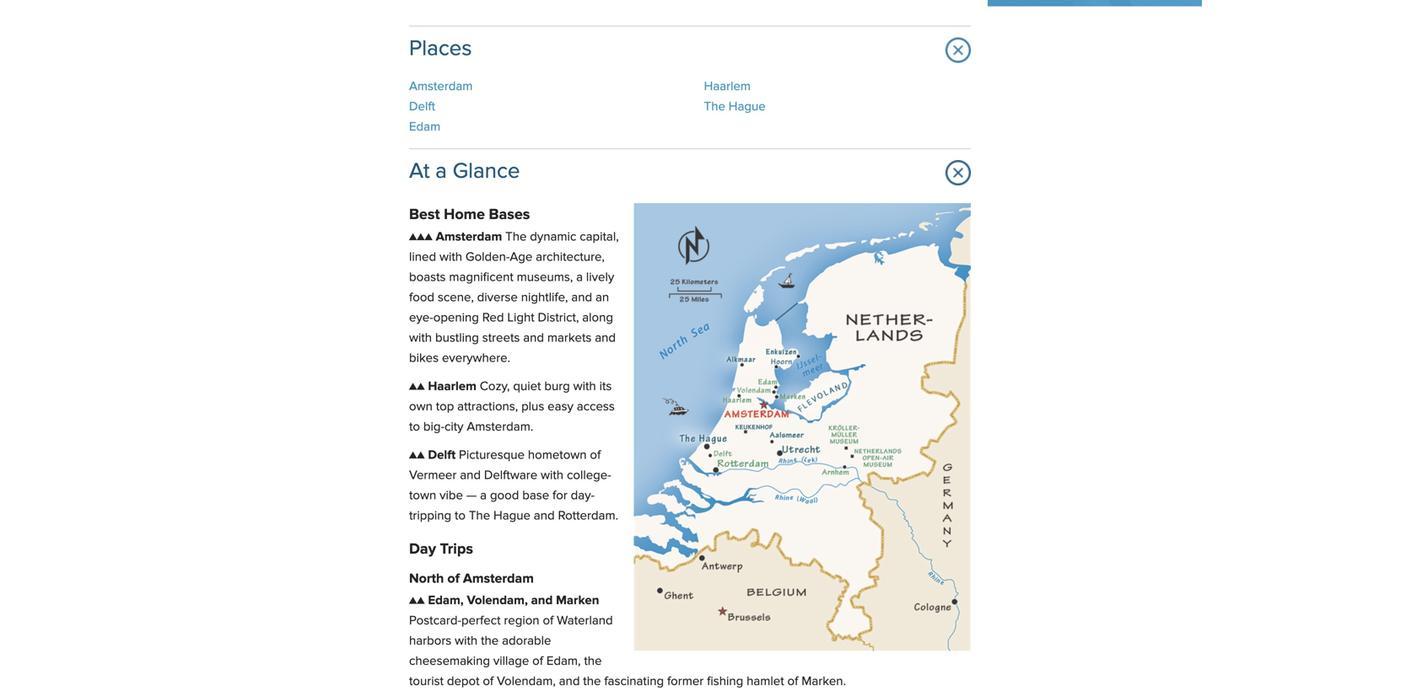 Task type: vqa. For each thing, say whether or not it's contained in the screenshot.
Find a Tour
no



Task type: describe. For each thing, give the bounding box(es) containing it.
light
[[507, 312, 535, 325]]

a for picturesque hometown of vermeer and delftware with college- town vibe — a good base for day- tripping to the hague and rotterdam.
[[480, 490, 487, 503]]

with inside ▲▲ edam, volendam, and marken postcard-perfect region of waterland harbors with the adorable cheesemaking village of edam, the tourist depot of volendam, and the fascinating former fishing hamlet of marken.
[[455, 636, 478, 648]]

haarlem the hague
[[704, 81, 766, 114]]

delftware
[[484, 470, 538, 483]]

golden-
[[466, 252, 510, 264]]

2 vertical spatial amsterdam
[[463, 573, 534, 586]]

haarlem link
[[704, 81, 751, 93]]

top
[[436, 401, 454, 414]]

at a glance
[[409, 161, 520, 183]]

best
[[409, 207, 440, 223]]

delft for ▲▲
[[428, 450, 456, 462]]

amsterdam delft edam
[[409, 81, 473, 134]]

markets
[[548, 333, 592, 345]]

and up —
[[460, 470, 481, 483]]

picturesque hometown of vermeer and delftware with college- town vibe — a good base for day- tripping to the hague and rotterdam.
[[409, 450, 619, 523]]

▲▲ edam, volendam, and marken postcard-perfect region of waterland harbors with the adorable cheesemaking village of edam, the tourist depot of volendam, and the fascinating former fishing hamlet of marken.
[[409, 595, 846, 689]]

town
[[409, 490, 436, 503]]

village
[[494, 656, 529, 669]]

marken.
[[802, 676, 846, 689]]

delft for amsterdam
[[409, 101, 435, 114]]

handy mesh bags image
[[988, 0, 1202, 6]]

tourist
[[409, 676, 444, 689]]

▲▲▲ amsterdam
[[409, 231, 502, 244]]

the dynamic capital, lined with golden-age architecture, boasts magnificent museums, a lively food scene, diverse nightlife, and an eye-opening red light district, along with bustling streets and markets and bikes everywhere.
[[409, 231, 619, 366]]

boasts
[[409, 272, 446, 285]]

bustling
[[435, 333, 479, 345]]

haarlem inside haarlem the hague
[[704, 81, 751, 93]]

of right region
[[543, 615, 554, 628]]

adorable
[[502, 636, 551, 648]]

diverse
[[477, 292, 518, 305]]

vibe
[[440, 490, 463, 503]]

easy
[[548, 401, 574, 414]]

cheesemaking
[[409, 656, 490, 669]]

fascinating
[[604, 676, 664, 689]]

and up region
[[531, 595, 553, 608]]

lively
[[586, 272, 614, 285]]

north
[[409, 573, 444, 586]]

north of amsterdam
[[409, 573, 534, 586]]

0 vertical spatial amsterdam
[[409, 81, 473, 93]]

for
[[553, 490, 568, 503]]

home
[[444, 207, 485, 223]]

the inside haarlem the hague
[[704, 101, 726, 114]]

bases
[[489, 207, 530, 223]]

cozy, quiet burg with its own top attractions, plus easy access to big-city amsterdam.
[[409, 381, 615, 434]]

▲▲ inside ▲▲ edam, volendam, and marken postcard-perfect region of waterland harbors with the adorable cheesemaking village of edam, the tourist depot of volendam, and the fascinating former fishing hamlet of marken.
[[409, 595, 425, 608]]

to inside cozy, quiet burg with its own top attractions, plus easy access to big-city amsterdam.
[[409, 422, 420, 434]]

best home bases
[[409, 207, 530, 223]]

its
[[600, 381, 612, 394]]

a for the dynamic capital, lined with golden-age architecture, boasts magnificent museums, a lively food scene, diverse nightlife, and an eye-opening red light district, along with bustling streets and markets and bikes everywhere.
[[576, 272, 583, 285]]

streets
[[482, 333, 520, 345]]

own
[[409, 401, 433, 414]]

and down base
[[534, 511, 555, 523]]

▲▲ haarlem
[[409, 381, 477, 394]]

day
[[409, 543, 436, 558]]

day-
[[571, 490, 595, 503]]

of right north
[[448, 573, 460, 586]]

with inside cozy, quiet burg with its own top attractions, plus easy access to big-city amsterdam.
[[573, 381, 596, 394]]

postcard-
[[409, 615, 462, 628]]

cozy,
[[480, 381, 510, 394]]

hague inside the picturesque hometown of vermeer and delftware with college- town vibe — a good base for day- tripping to the hague and rotterdam.
[[494, 511, 531, 523]]

—
[[466, 490, 477, 503]]

fishing
[[707, 676, 744, 689]]

burg
[[545, 381, 570, 394]]

scene,
[[438, 292, 474, 305]]

picturesque
[[459, 450, 525, 462]]

the hague link
[[704, 101, 766, 114]]

along
[[582, 312, 613, 325]]

perfect
[[462, 615, 501, 628]]

the inside the picturesque hometown of vermeer and delftware with college- town vibe — a good base for day- tripping to the hague and rotterdam.
[[469, 511, 490, 523]]

former
[[667, 676, 704, 689]]

2 vertical spatial the
[[583, 676, 601, 689]]

hamlet
[[747, 676, 784, 689]]

1 vertical spatial amsterdam
[[436, 231, 502, 244]]

attractions,
[[457, 401, 518, 414]]

at
[[409, 161, 430, 183]]

of down adorable
[[533, 656, 543, 669]]

museums,
[[517, 272, 573, 285]]



Task type: locate. For each thing, give the bounding box(es) containing it.
edam, down adorable
[[547, 656, 581, 669]]

with down ▲▲▲ amsterdam
[[440, 252, 462, 264]]

to inside the picturesque hometown of vermeer and delftware with college- town vibe — a good base for day- tripping to the hague and rotterdam.
[[455, 511, 466, 523]]

0 vertical spatial the
[[481, 636, 499, 648]]

1 vertical spatial haarlem
[[428, 381, 477, 394]]

of inside the picturesque hometown of vermeer and delftware with college- town vibe — a good base for day- tripping to the hague and rotterdam.
[[590, 450, 601, 462]]

volendam, up perfect
[[467, 595, 528, 608]]

amsterdam.
[[467, 422, 534, 434]]

haarlem
[[704, 81, 751, 93], [428, 381, 477, 394]]

district,
[[538, 312, 579, 325]]

2 vertical spatial ▲▲
[[409, 595, 425, 608]]

0 horizontal spatial to
[[409, 422, 420, 434]]

a left the lively
[[576, 272, 583, 285]]

1 vertical spatial the
[[506, 231, 527, 244]]

1 vertical spatial ▲▲
[[409, 450, 425, 462]]

with down perfect
[[455, 636, 478, 648]]

base
[[523, 490, 549, 503]]

volendam,
[[467, 595, 528, 608], [497, 676, 556, 689]]

hometown
[[528, 450, 587, 462]]

big-
[[423, 422, 445, 434]]

▲▲ down north
[[409, 595, 425, 608]]

plus
[[522, 401, 545, 414]]

0 vertical spatial a
[[436, 161, 447, 183]]

access
[[577, 401, 615, 414]]

everywhere.
[[442, 353, 511, 366]]

of up the college-
[[590, 450, 601, 462]]

food
[[409, 292, 435, 305]]

with inside the picturesque hometown of vermeer and delftware with college- town vibe — a good base for day- tripping to the hague and rotterdam.
[[541, 470, 564, 483]]

and down waterland
[[559, 676, 580, 689]]

red
[[482, 312, 504, 325]]

1 horizontal spatial hague
[[729, 101, 766, 114]]

1 vertical spatial a
[[576, 272, 583, 285]]

of right hamlet
[[788, 676, 799, 689]]

waterland
[[557, 615, 613, 628]]

0 vertical spatial to
[[409, 422, 420, 434]]

delft up edam link
[[409, 101, 435, 114]]

quiet
[[513, 381, 541, 394]]

edam, up postcard- at left bottom
[[428, 595, 464, 608]]

1 vertical spatial to
[[455, 511, 466, 523]]

a right —
[[480, 490, 487, 503]]

delft link
[[409, 101, 435, 114]]

a right at
[[436, 161, 447, 183]]

marken
[[556, 595, 599, 608]]

1 ▲▲ from the top
[[409, 381, 425, 394]]

the down —
[[469, 511, 490, 523]]

0 vertical spatial hague
[[729, 101, 766, 114]]

age
[[510, 252, 533, 264]]

2 horizontal spatial a
[[576, 272, 583, 285]]

magnificent
[[449, 272, 514, 285]]

1 vertical spatial hague
[[494, 511, 531, 523]]

haarlem up the hague 'link'
[[704, 81, 751, 93]]

edam link
[[409, 121, 441, 134]]

delft up vermeer
[[428, 450, 456, 462]]

1 horizontal spatial the
[[506, 231, 527, 244]]

0 vertical spatial ▲▲
[[409, 381, 425, 394]]

a
[[436, 161, 447, 183], [576, 272, 583, 285], [480, 490, 487, 503]]

good
[[490, 490, 519, 503]]

▲▲▲
[[409, 231, 433, 244]]

0 vertical spatial haarlem
[[704, 81, 751, 93]]

▲▲ up own
[[409, 381, 425, 394]]

the down perfect
[[481, 636, 499, 648]]

college-
[[567, 470, 612, 483]]

hague
[[729, 101, 766, 114], [494, 511, 531, 523]]

lined
[[409, 252, 436, 264]]

1 vertical spatial delft
[[428, 450, 456, 462]]

with down eye- at the top
[[409, 333, 432, 345]]

glance
[[453, 161, 520, 183]]

capital,
[[580, 231, 619, 244]]

bikes
[[409, 353, 439, 366]]

with
[[440, 252, 462, 264], [409, 333, 432, 345], [573, 381, 596, 394], [541, 470, 564, 483], [455, 636, 478, 648]]

▲▲ delft
[[409, 450, 456, 462]]

0 horizontal spatial edam,
[[428, 595, 464, 608]]

2 vertical spatial a
[[480, 490, 487, 503]]

harbors
[[409, 636, 452, 648]]

0 horizontal spatial hague
[[494, 511, 531, 523]]

delft
[[409, 101, 435, 114], [428, 450, 456, 462]]

amsterdam up the delft link at the top left of page
[[409, 81, 473, 93]]

the inside the dynamic capital, lined with golden-age architecture, boasts magnificent museums, a lively food scene, diverse nightlife, and an eye-opening red light district, along with bustling streets and markets and bikes everywhere.
[[506, 231, 527, 244]]

with down hometown
[[541, 470, 564, 483]]

3 ▲▲ from the top
[[409, 595, 425, 608]]

haarlem up the top
[[428, 381, 477, 394]]

0 vertical spatial edam,
[[428, 595, 464, 608]]

city
[[445, 422, 464, 434]]

amsterdam
[[409, 81, 473, 93], [436, 231, 502, 244], [463, 573, 534, 586]]

opening
[[434, 312, 479, 325]]

hague down good
[[494, 511, 531, 523]]

with left its at the bottom left of the page
[[573, 381, 596, 394]]

0 vertical spatial the
[[704, 101, 726, 114]]

to left "big-" on the bottom left
[[409, 422, 420, 434]]

to
[[409, 422, 420, 434], [455, 511, 466, 523]]

nightlife,
[[521, 292, 568, 305]]

the down waterland
[[584, 656, 602, 669]]

1 horizontal spatial a
[[480, 490, 487, 503]]

1 horizontal spatial haarlem
[[704, 81, 751, 93]]

and left 'an'
[[572, 292, 592, 305]]

0 vertical spatial delft
[[409, 101, 435, 114]]

rotterdam.
[[558, 511, 619, 523]]

amsterdam link
[[409, 81, 473, 93]]

amsterdam down the 'best home bases'
[[436, 231, 502, 244]]

volendam, down village
[[497, 676, 556, 689]]

▲▲ for picturesque hometown of vermeer and delftware with college- town vibe — a good base for day- tripping to the hague and rotterdam.
[[409, 450, 425, 462]]

0 horizontal spatial the
[[469, 511, 490, 523]]

edam
[[409, 121, 441, 134]]

to down vibe
[[455, 511, 466, 523]]

1 horizontal spatial to
[[455, 511, 466, 523]]

1 vertical spatial edam,
[[547, 656, 581, 669]]

of
[[590, 450, 601, 462], [448, 573, 460, 586], [543, 615, 554, 628], [533, 656, 543, 669], [483, 676, 494, 689], [788, 676, 799, 689]]

places
[[409, 38, 472, 60]]

1 vertical spatial volendam,
[[497, 676, 556, 689]]

▲▲ up vermeer
[[409, 450, 425, 462]]

trips
[[440, 543, 473, 558]]

and down along
[[595, 333, 616, 345]]

and down light
[[523, 333, 544, 345]]

the left fascinating
[[583, 676, 601, 689]]

a inside the dynamic capital, lined with golden-age architecture, boasts magnificent museums, a lively food scene, diverse nightlife, and an eye-opening red light district, along with bustling streets and markets and bikes everywhere.
[[576, 272, 583, 285]]

the
[[704, 101, 726, 114], [506, 231, 527, 244], [469, 511, 490, 523]]

eye-
[[409, 312, 434, 325]]

vermeer
[[409, 470, 457, 483]]

region
[[504, 615, 540, 628]]

day trips
[[409, 543, 473, 558]]

an
[[596, 292, 609, 305]]

a inside the picturesque hometown of vermeer and delftware with college- town vibe — a good base for day- tripping to the hague and rotterdam.
[[480, 490, 487, 503]]

of right depot
[[483, 676, 494, 689]]

the down the haarlem link in the top of the page
[[704, 101, 726, 114]]

0 horizontal spatial haarlem
[[428, 381, 477, 394]]

2 horizontal spatial the
[[704, 101, 726, 114]]

▲▲ for cozy, quiet burg with its own top attractions, plus easy access to big-city amsterdam.
[[409, 381, 425, 394]]

0 horizontal spatial a
[[436, 161, 447, 183]]

edam,
[[428, 595, 464, 608], [547, 656, 581, 669]]

1 horizontal spatial edam,
[[547, 656, 581, 669]]

the up age
[[506, 231, 527, 244]]

2 vertical spatial the
[[469, 511, 490, 523]]

depot
[[447, 676, 480, 689]]

dynamic
[[530, 231, 577, 244]]

amsterdam up perfect
[[463, 573, 534, 586]]

hague down the haarlem link in the top of the page
[[729, 101, 766, 114]]

and
[[572, 292, 592, 305], [523, 333, 544, 345], [595, 333, 616, 345], [460, 470, 481, 483], [534, 511, 555, 523], [531, 595, 553, 608], [559, 676, 580, 689]]

2 ▲▲ from the top
[[409, 450, 425, 462]]

architecture,
[[536, 252, 605, 264]]

0 vertical spatial volendam,
[[467, 595, 528, 608]]

hague inside haarlem the hague
[[729, 101, 766, 114]]

the
[[481, 636, 499, 648], [584, 656, 602, 669], [583, 676, 601, 689]]

delft inside amsterdam delft edam
[[409, 101, 435, 114]]

tripping
[[409, 511, 452, 523]]

▲▲
[[409, 381, 425, 394], [409, 450, 425, 462], [409, 595, 425, 608]]

1 vertical spatial the
[[584, 656, 602, 669]]



